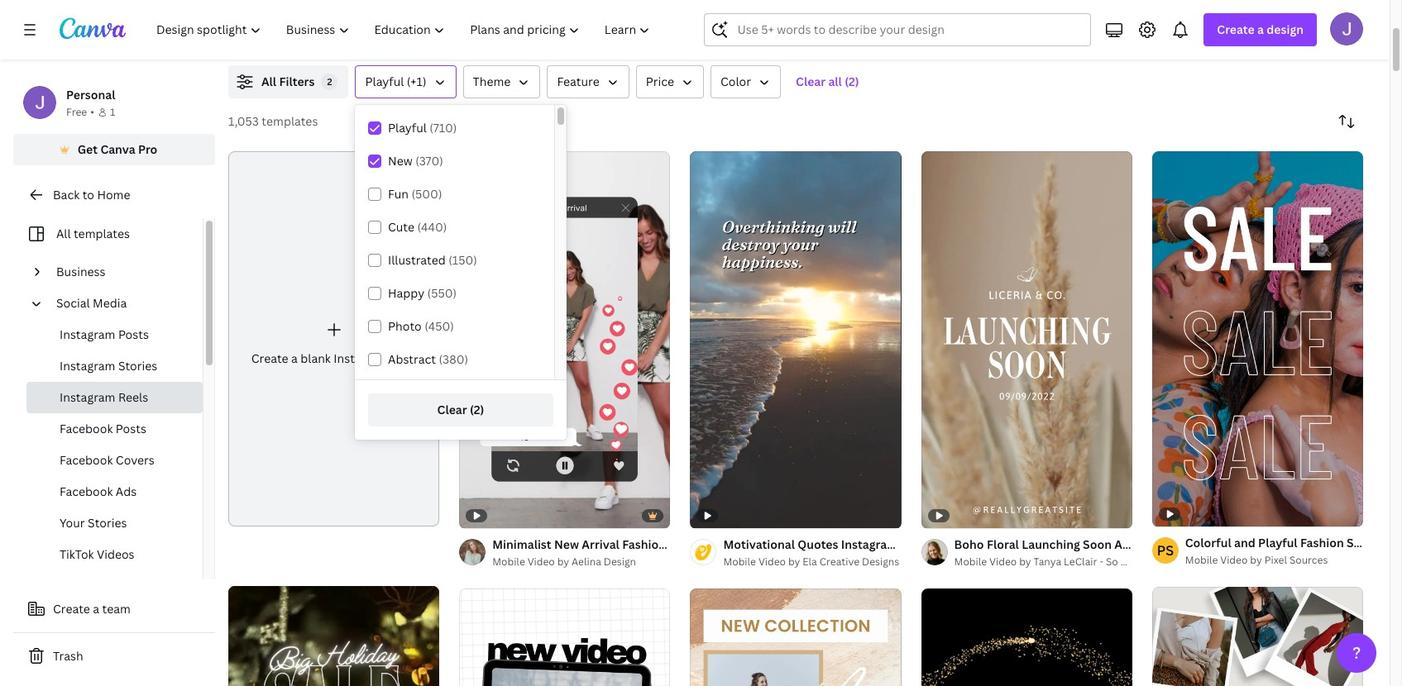 Task type: describe. For each thing, give the bounding box(es) containing it.
instagram stories link
[[26, 351, 203, 382]]

video up the pixel
[[1246, 537, 1279, 553]]

all templates
[[56, 226, 130, 242]]

photo
[[388, 319, 422, 334]]

videos
[[97, 547, 135, 563]]

facebook covers
[[60, 453, 155, 468]]

1,053 templates
[[228, 113, 318, 129]]

instagram inside minimalist new arrival fashion shop promo instagram reel mobile video by aelina design
[[741, 537, 797, 553]]

create for create a design
[[1218, 22, 1255, 37]]

facebook ads link
[[26, 477, 203, 508]]

social media
[[56, 295, 127, 311]]

happy (550)
[[388, 285, 457, 301]]

sources
[[1290, 553, 1328, 567]]

pro
[[138, 142, 157, 157]]

playful for playful (710)
[[388, 120, 427, 136]]

instagram posts link
[[26, 319, 203, 351]]

facebook posts
[[60, 421, 146, 437]]

create a blank instagram reel element
[[228, 151, 440, 527]]

your stories link
[[26, 508, 203, 540]]

stories for your stories
[[88, 516, 127, 531]]

(370)
[[416, 153, 443, 169]]

motivational quotes instagram reel video mobile video by ela creative designs
[[724, 537, 961, 569]]

playful for playful (+1)
[[365, 74, 404, 89]]

instagram right blank
[[334, 351, 390, 366]]

motivational
[[724, 537, 795, 553]]

colorful and playful fashion sal mobile link
[[1186, 534, 1403, 553]]

pixel
[[1265, 553, 1288, 567]]

get
[[78, 142, 98, 157]]

happy
[[388, 285, 425, 301]]

announcement
[[1115, 537, 1202, 553]]

(150)
[[449, 252, 477, 268]]

(550)
[[428, 285, 457, 301]]

tiktok videos
[[60, 547, 135, 563]]

instagram down social media
[[60, 327, 115, 343]]

cute (440)
[[388, 219, 447, 235]]

clear for clear all (2)
[[796, 74, 826, 89]]

video left floral
[[928, 537, 961, 553]]

by inside boho floral launching soon announcement mobile video mobile video by tanya leclair - so swell studio
[[1020, 555, 1032, 569]]

create a design button
[[1204, 13, 1317, 46]]

minimalist new arrival fashion shop promo instagram reel mobile video by aelina design
[[493, 537, 825, 569]]

mobile video by aelina design link
[[493, 554, 671, 571]]

(710)
[[430, 120, 457, 136]]

back
[[53, 187, 80, 203]]

boho
[[955, 537, 984, 553]]

covers
[[116, 453, 155, 468]]

reel inside 'motivational quotes instagram reel video mobile video by ela creative designs'
[[901, 537, 925, 553]]

business link
[[50, 257, 193, 288]]

so
[[1106, 555, 1119, 569]]

new (370)
[[388, 153, 443, 169]]

get canva pro
[[78, 142, 157, 157]]

1,053
[[228, 113, 259, 129]]

reels
[[118, 390, 148, 405]]

facebook for facebook posts
[[60, 421, 113, 437]]

back to home link
[[13, 179, 215, 212]]

-
[[1100, 555, 1104, 569]]

mobile inside minimalist new arrival fashion shop promo instagram reel mobile video by aelina design
[[493, 555, 525, 569]]

boho floral launching soon announcement mobile video link
[[955, 536, 1279, 554]]

a for design
[[1258, 22, 1264, 37]]

quotes
[[798, 537, 839, 553]]

get canva pro button
[[13, 134, 215, 166]]

posts for facebook posts
[[116, 421, 146, 437]]

filters
[[279, 74, 315, 89]]

soon
[[1083, 537, 1112, 553]]

playful (710)
[[388, 120, 457, 136]]

boho floral launching soon announcement mobile video mobile video by tanya leclair - so swell studio
[[955, 537, 1279, 569]]

0 horizontal spatial reel
[[392, 351, 417, 366]]

(2) inside button
[[470, 402, 484, 418]]

all for all filters
[[261, 74, 276, 89]]

1
[[110, 105, 115, 119]]

team
[[102, 602, 131, 617]]

launching
[[1022, 537, 1081, 553]]

stories for instagram stories
[[118, 358, 158, 374]]

colorful and playful fashion sal mobile mobile video by pixel sources
[[1186, 535, 1403, 567]]

posts for instagram posts
[[118, 327, 149, 343]]

video inside colorful and playful fashion sal mobile mobile video by pixel sources
[[1221, 553, 1248, 567]]

business
[[56, 264, 106, 280]]

pixel sources element
[[1153, 538, 1179, 564]]

color
[[721, 74, 751, 89]]

swell
[[1121, 555, 1146, 569]]

facebook for facebook covers
[[60, 453, 113, 468]]

playful (+1)
[[365, 74, 427, 89]]

(500)
[[412, 186, 442, 202]]

floral
[[987, 537, 1019, 553]]

playful (+1) button
[[355, 65, 456, 98]]

ela
[[803, 555, 817, 569]]

mobile video by ela creative designs link
[[724, 554, 902, 571]]

fun (500)
[[388, 186, 442, 202]]

•
[[90, 105, 94, 119]]

facebook covers link
[[26, 445, 203, 477]]

fashion for shop
[[622, 537, 666, 553]]

ps link
[[1153, 538, 1179, 564]]

video down floral
[[990, 555, 1017, 569]]

Search search field
[[738, 14, 1081, 46]]

mobile right sal
[[1367, 535, 1403, 551]]

clear all (2)
[[796, 74, 860, 89]]

playful inside colorful and playful fashion sal mobile mobile video by pixel sources
[[1259, 535, 1298, 551]]



Task type: locate. For each thing, give the bounding box(es) containing it.
ads
[[116, 484, 137, 500]]

color button
[[711, 65, 781, 98]]

clear inside button
[[796, 74, 826, 89]]

by inside colorful and playful fashion sal mobile mobile video by pixel sources
[[1251, 553, 1263, 567]]

facebook up facebook ads
[[60, 453, 113, 468]]

clear (2) button
[[368, 394, 554, 427]]

posts down reels
[[116, 421, 146, 437]]

a left team
[[93, 602, 99, 617]]

2 vertical spatial create
[[53, 602, 90, 617]]

create for create a team
[[53, 602, 90, 617]]

0 vertical spatial facebook
[[60, 421, 113, 437]]

1 horizontal spatial templates
[[262, 113, 318, 129]]

by
[[1251, 553, 1263, 567], [558, 555, 569, 569], [789, 555, 800, 569], [1020, 555, 1032, 569]]

0 vertical spatial clear
[[796, 74, 826, 89]]

blank
[[301, 351, 331, 366]]

clear left all
[[796, 74, 826, 89]]

playful up the pixel
[[1259, 535, 1298, 551]]

clear inside button
[[437, 402, 467, 418]]

Sort by button
[[1331, 105, 1364, 138]]

0 vertical spatial new
[[388, 153, 413, 169]]

trash link
[[13, 640, 215, 674]]

by inside 'motivational quotes instagram reel video mobile video by ela creative designs'
[[789, 555, 800, 569]]

free
[[66, 105, 87, 119]]

mobile down colorful
[[1186, 553, 1218, 567]]

(450)
[[425, 319, 454, 334]]

by left 'tanya'
[[1020, 555, 1032, 569]]

facebook posts link
[[26, 414, 203, 445]]

create left the design
[[1218, 22, 1255, 37]]

free •
[[66, 105, 94, 119]]

social
[[56, 295, 90, 311]]

1 vertical spatial templates
[[74, 226, 130, 242]]

2 horizontal spatial create
[[1218, 22, 1255, 37]]

social media link
[[50, 288, 193, 319]]

by left the pixel
[[1251, 553, 1263, 567]]

1 vertical spatial all
[[56, 226, 71, 242]]

fashion up sources
[[1301, 535, 1344, 551]]

posts down social media link
[[118, 327, 149, 343]]

reel up ela
[[800, 537, 825, 553]]

fashion up the design
[[622, 537, 666, 553]]

mobile
[[1367, 535, 1403, 551], [1205, 537, 1243, 553], [1186, 553, 1218, 567], [493, 555, 525, 569], [724, 555, 756, 569], [955, 555, 987, 569]]

top level navigation element
[[146, 13, 665, 46]]

templates down back to home
[[74, 226, 130, 242]]

reel inside minimalist new arrival fashion shop promo instagram reel mobile video by aelina design
[[800, 537, 825, 553]]

aelina
[[572, 555, 601, 569]]

facebook for facebook ads
[[60, 484, 113, 500]]

templates inside "link"
[[74, 226, 130, 242]]

a inside button
[[93, 602, 99, 617]]

(2) inside button
[[845, 74, 860, 89]]

1 vertical spatial clear
[[437, 402, 467, 418]]

create a team
[[53, 602, 131, 617]]

trash
[[53, 649, 83, 664]]

playful up new (370)
[[388, 120, 427, 136]]

stories
[[118, 358, 158, 374], [88, 516, 127, 531]]

1 horizontal spatial clear
[[796, 74, 826, 89]]

1 horizontal spatial fashion
[[1301, 535, 1344, 551]]

stories down facebook ads link
[[88, 516, 127, 531]]

design
[[1267, 22, 1304, 37]]

clear for clear (2)
[[437, 402, 467, 418]]

instagram up facebook posts
[[60, 390, 115, 405]]

a for team
[[93, 602, 99, 617]]

playful inside button
[[365, 74, 404, 89]]

1 vertical spatial stories
[[88, 516, 127, 531]]

design
[[604, 555, 636, 569]]

promo
[[701, 537, 738, 553]]

leclair
[[1064, 555, 1098, 569]]

0 vertical spatial (2)
[[845, 74, 860, 89]]

create inside button
[[53, 602, 90, 617]]

instagram up instagram reels
[[60, 358, 115, 374]]

feature
[[557, 74, 600, 89]]

fashion
[[1301, 535, 1344, 551], [622, 537, 666, 553]]

1 horizontal spatial all
[[261, 74, 276, 89]]

pixel sources image
[[1153, 538, 1179, 564]]

0 horizontal spatial templates
[[74, 226, 130, 242]]

studio
[[1149, 555, 1180, 569]]

create a design
[[1218, 22, 1304, 37]]

cute
[[388, 219, 415, 235]]

reel left the boho
[[901, 537, 925, 553]]

create a blank instagram reel
[[251, 351, 417, 366]]

by inside minimalist new arrival fashion shop promo instagram reel mobile video by aelina design
[[558, 555, 569, 569]]

by left the aelina
[[558, 555, 569, 569]]

2
[[327, 75, 332, 88]]

0 horizontal spatial new
[[388, 153, 413, 169]]

2 vertical spatial playful
[[1259, 535, 1298, 551]]

1 facebook from the top
[[60, 421, 113, 437]]

1 horizontal spatial a
[[291, 351, 298, 366]]

0 vertical spatial playful
[[365, 74, 404, 89]]

mobile inside 'motivational quotes instagram reel video mobile video by ela creative designs'
[[724, 555, 756, 569]]

all filters
[[261, 74, 315, 89]]

your stories
[[60, 516, 127, 531]]

create inside dropdown button
[[1218, 22, 1255, 37]]

fashion inside colorful and playful fashion sal mobile mobile video by pixel sources
[[1301, 535, 1344, 551]]

fashion for sal
[[1301, 535, 1344, 551]]

0 horizontal spatial clear
[[437, 402, 467, 418]]

1 horizontal spatial (2)
[[845, 74, 860, 89]]

tiktok videos link
[[26, 540, 203, 571]]

0 horizontal spatial (2)
[[470, 402, 484, 418]]

minimalist
[[493, 537, 552, 553]]

price button
[[636, 65, 704, 98]]

0 horizontal spatial all
[[56, 226, 71, 242]]

a left blank
[[291, 351, 298, 366]]

(380)
[[439, 352, 468, 367]]

0 vertical spatial posts
[[118, 327, 149, 343]]

0 horizontal spatial create
[[53, 602, 90, 617]]

new left (370)
[[388, 153, 413, 169]]

1 vertical spatial a
[[291, 351, 298, 366]]

all inside the all templates "link"
[[56, 226, 71, 242]]

playful left (+1)
[[365, 74, 404, 89]]

new up mobile video by aelina design link
[[554, 537, 579, 553]]

tiktok
[[60, 547, 94, 563]]

create a team button
[[13, 593, 215, 626]]

and
[[1235, 535, 1256, 551]]

abstract
[[388, 352, 436, 367]]

video down "minimalist"
[[528, 555, 555, 569]]

None search field
[[705, 13, 1092, 46]]

fashion inside minimalist new arrival fashion shop promo instagram reel mobile video by aelina design
[[622, 537, 666, 553]]

video down the motivational
[[759, 555, 786, 569]]

1 vertical spatial posts
[[116, 421, 146, 437]]

1 vertical spatial create
[[251, 351, 288, 366]]

2 horizontal spatial reel
[[901, 537, 925, 553]]

a
[[1258, 22, 1264, 37], [291, 351, 298, 366], [93, 602, 99, 617]]

mobile down the motivational
[[724, 555, 756, 569]]

sal
[[1347, 535, 1364, 551]]

1 horizontal spatial new
[[554, 537, 579, 553]]

mobile right ps link
[[1205, 537, 1243, 553]]

create left blank
[[251, 351, 288, 366]]

arrival
[[582, 537, 620, 553]]

a inside dropdown button
[[1258, 22, 1264, 37]]

a left the design
[[1258, 22, 1264, 37]]

motivational quotes instagram reel video link
[[724, 536, 961, 554]]

0 vertical spatial templates
[[262, 113, 318, 129]]

templates for all templates
[[74, 226, 130, 242]]

all left filters
[[261, 74, 276, 89]]

templates
[[262, 113, 318, 129], [74, 226, 130, 242]]

all down back
[[56, 226, 71, 242]]

instagram reels
[[60, 390, 148, 405]]

facebook up your stories
[[60, 484, 113, 500]]

fun
[[388, 186, 409, 202]]

create a blank instagram reel link
[[228, 151, 440, 527]]

1 vertical spatial (2)
[[470, 402, 484, 418]]

playful
[[365, 74, 404, 89], [388, 120, 427, 136], [1259, 535, 1298, 551]]

stories up reels
[[118, 358, 158, 374]]

theme
[[473, 74, 511, 89]]

illustrated (150)
[[388, 252, 477, 268]]

1 vertical spatial playful
[[388, 120, 427, 136]]

shop
[[669, 537, 698, 553]]

facebook down instagram reels
[[60, 421, 113, 437]]

tanya
[[1034, 555, 1062, 569]]

personal
[[66, 87, 115, 103]]

create for create a blank instagram reel
[[251, 351, 288, 366]]

reel down photo at the left of the page
[[392, 351, 417, 366]]

templates for 1,053 templates
[[262, 113, 318, 129]]

reel
[[392, 351, 417, 366], [800, 537, 825, 553], [901, 537, 925, 553]]

new inside minimalist new arrival fashion shop promo instagram reel mobile video by aelina design
[[554, 537, 579, 553]]

2 horizontal spatial a
[[1258, 22, 1264, 37]]

theme button
[[463, 65, 541, 98]]

0 vertical spatial stories
[[118, 358, 158, 374]]

all for all templates
[[56, 226, 71, 242]]

facebook ads
[[60, 484, 137, 500]]

instagram up mobile video by ela creative designs link
[[741, 537, 797, 553]]

clear (2)
[[437, 402, 484, 418]]

0 vertical spatial create
[[1218, 22, 1255, 37]]

0 horizontal spatial fashion
[[622, 537, 666, 553]]

video inside minimalist new arrival fashion shop promo instagram reel mobile video by aelina design
[[528, 555, 555, 569]]

by left ela
[[789, 555, 800, 569]]

2 vertical spatial a
[[93, 602, 99, 617]]

clear down the (380)
[[437, 402, 467, 418]]

2 facebook from the top
[[60, 453, 113, 468]]

1 horizontal spatial reel
[[800, 537, 825, 553]]

0 vertical spatial a
[[1258, 22, 1264, 37]]

2 filter options selected element
[[321, 74, 338, 90]]

facebook
[[60, 421, 113, 437], [60, 453, 113, 468], [60, 484, 113, 500]]

(2)
[[845, 74, 860, 89], [470, 402, 484, 418]]

3 facebook from the top
[[60, 484, 113, 500]]

2 vertical spatial facebook
[[60, 484, 113, 500]]

mobile down the boho
[[955, 555, 987, 569]]

0 horizontal spatial a
[[93, 602, 99, 617]]

video down and
[[1221, 553, 1248, 567]]

instagram
[[60, 327, 115, 343], [334, 351, 390, 366], [60, 358, 115, 374], [60, 390, 115, 405], [741, 537, 797, 553], [841, 537, 898, 553]]

1 vertical spatial facebook
[[60, 453, 113, 468]]

1 horizontal spatial create
[[251, 351, 288, 366]]

mobile down "minimalist"
[[493, 555, 525, 569]]

instagram up the designs
[[841, 537, 898, 553]]

(440)
[[417, 219, 447, 235]]

instagram inside 'motivational quotes instagram reel video mobile video by ela creative designs'
[[841, 537, 898, 553]]

a for blank
[[291, 351, 298, 366]]

templates down all filters
[[262, 113, 318, 129]]

1 vertical spatial new
[[554, 537, 579, 553]]

your
[[60, 516, 85, 531]]

new
[[388, 153, 413, 169], [554, 537, 579, 553]]

(+1)
[[407, 74, 427, 89]]

all
[[829, 74, 842, 89]]

create left team
[[53, 602, 90, 617]]

designs
[[862, 555, 900, 569]]

creative
[[820, 555, 860, 569]]

instagram posts
[[60, 327, 149, 343]]

0 vertical spatial all
[[261, 74, 276, 89]]

jacob simon image
[[1331, 12, 1364, 46]]



Task type: vqa. For each thing, say whether or not it's contained in the screenshot.


